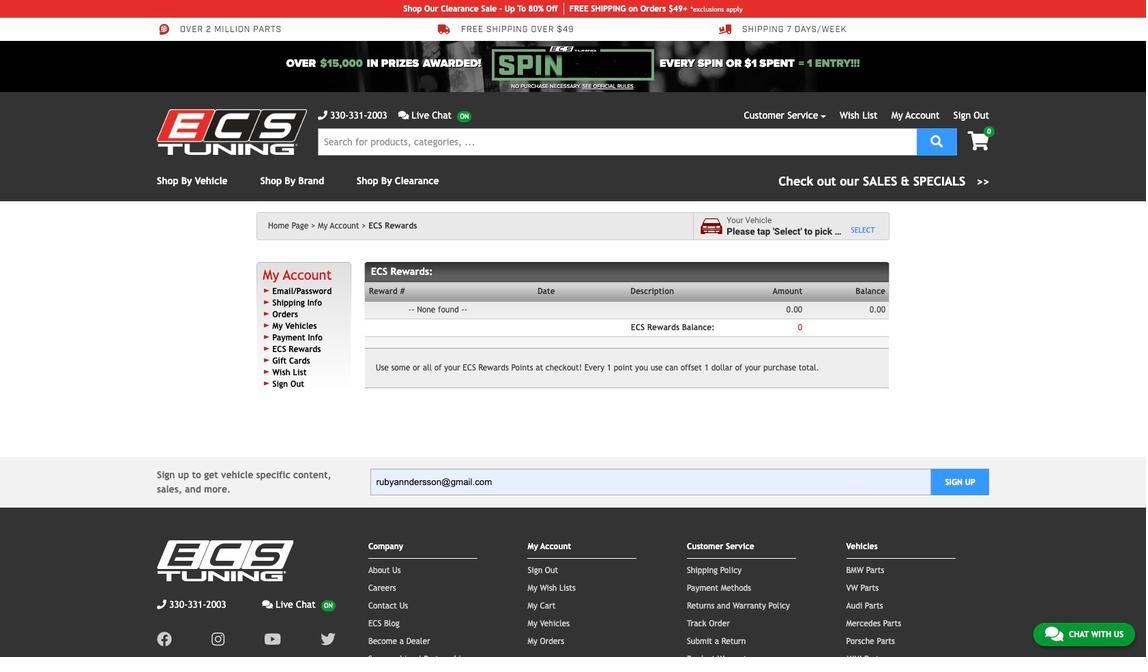 Task type: locate. For each thing, give the bounding box(es) containing it.
ecs tuning image
[[157, 109, 307, 155], [157, 540, 294, 581]]

Email email field
[[370, 469, 932, 496]]

Search text field
[[318, 128, 917, 156]]

facebook logo image
[[157, 632, 172, 647]]

youtube logo image
[[264, 632, 281, 647]]

comments image
[[262, 600, 273, 609], [1046, 626, 1064, 642]]

1 horizontal spatial comments image
[[1046, 626, 1064, 642]]

1 vertical spatial comments image
[[1046, 626, 1064, 642]]

0 vertical spatial ecs tuning image
[[157, 109, 307, 155]]

2 ecs tuning image from the top
[[157, 540, 294, 581]]

0 vertical spatial comments image
[[262, 600, 273, 609]]

1 vertical spatial ecs tuning image
[[157, 540, 294, 581]]

ecs tuning 'spin to win' contest logo image
[[492, 46, 655, 81]]

search image
[[931, 135, 944, 147]]



Task type: describe. For each thing, give the bounding box(es) containing it.
0 horizontal spatial comments image
[[262, 600, 273, 609]]

phone image
[[157, 600, 167, 609]]

comments image
[[398, 111, 409, 120]]

shopping cart image
[[968, 132, 990, 151]]

phone image
[[318, 111, 328, 120]]

instagram logo image
[[212, 632, 225, 647]]

twitter logo image
[[321, 632, 336, 647]]

1 ecs tuning image from the top
[[157, 109, 307, 155]]



Task type: vqa. For each thing, say whether or not it's contained in the screenshot.
return in the If I'm making a regular return for something I no longer need, damaged in shipping, labeled incorrectly, or a defective item should I use the Lifetime Replacement Program?
no



